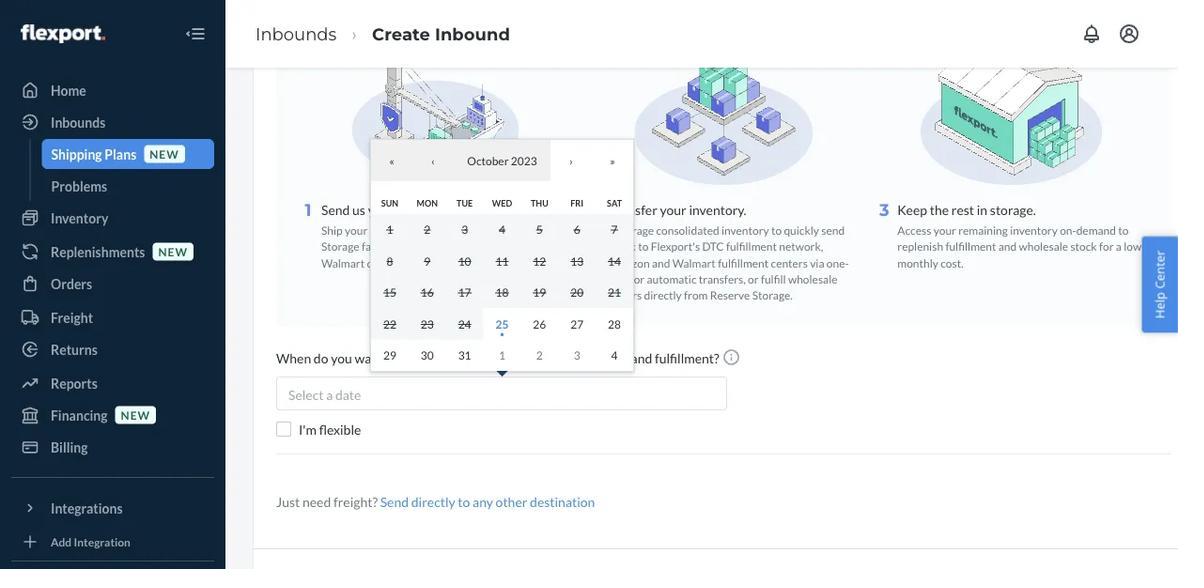 Task type: vqa. For each thing, say whether or not it's contained in the screenshot.


Task type: locate. For each thing, give the bounding box(es) containing it.
october 21, 2023 element
[[608, 286, 621, 299]]

30
[[421, 349, 434, 362]]

0 vertical spatial new
[[150, 147, 179, 161]]

1 button down 25
[[484, 340, 521, 371]]

17 button
[[446, 277, 484, 308]]

october 20, 2023 element
[[571, 286, 584, 299]]

ship
[[321, 224, 343, 237]]

0 vertical spatial send
[[321, 202, 350, 218]]

1 horizontal spatial 2 button
[[521, 340, 559, 371]]

walmart down "storage"
[[321, 256, 365, 270]]

just need freight? send directly to any other destination
[[276, 494, 595, 510]]

1 vertical spatial 2
[[424, 223, 431, 236]]

0 horizontal spatial 2 button
[[409, 214, 446, 245]]

2 horizontal spatial 3
[[880, 200, 890, 220]]

tue
[[457, 198, 473, 208]]

reserve up the amazon,
[[501, 224, 542, 237]]

0 horizontal spatial inventory
[[722, 224, 769, 237]]

and inside send us your products. ship your products to a u.s. flexport reserve storage facility close to flexport, amazon, and walmart cross-docks.
[[529, 240, 547, 253]]

2 horizontal spatial 1
[[499, 349, 506, 362]]

2 inventory from the left
[[1011, 224, 1058, 237]]

shipping
[[51, 146, 102, 162]]

send right the freight?
[[380, 494, 409, 510]]

a left the date
[[326, 387, 333, 403]]

add integration link
[[11, 531, 214, 554]]

send up "ship"
[[321, 202, 350, 218]]

october
[[467, 154, 509, 168]]

2 or from the left
[[748, 272, 759, 286]]

or right the time
[[634, 272, 645, 286]]

1 horizontal spatial 2
[[537, 349, 543, 362]]

october 26, 2023 element
[[533, 317, 546, 331]]

wholesale inside 3 keep the rest in storage. access your remaining inventory on-demand to replenish fulfillment and wholesale stock for a low monthly cost.
[[1019, 240, 1069, 253]]

2 horizontal spatial and
[[999, 240, 1017, 253]]

None checkbox
[[276, 422, 291, 437]]

2 vertical spatial 3
[[574, 349, 581, 362]]

replenishments
[[51, 244, 145, 260]]

16
[[421, 286, 434, 299]]

inbounds
[[256, 23, 337, 44], [51, 114, 106, 130]]

1 up the facility
[[387, 223, 393, 236]]

your up the october 1, 2023 element
[[368, 202, 395, 218]]

1 vertical spatial inbounds link
[[11, 107, 214, 137]]

to left any
[[458, 494, 470, 510]]

2 for the topmost 2 button
[[424, 223, 431, 236]]

17
[[458, 286, 471, 299]]

send inside send us your products. ship your products to a u.s. flexport reserve storage facility close to flexport, amazon, and walmart cross-docks.
[[321, 202, 350, 218]]

in
[[977, 202, 988, 218]]

october 19, 2023 element
[[533, 286, 546, 299]]

«
[[389, 154, 395, 168]]

thursday element
[[531, 198, 549, 208]]

inventory down 'inventory.'
[[722, 224, 769, 237]]

1 vertical spatial reserve
[[710, 288, 750, 302]]

october 28, 2023 element
[[608, 317, 621, 331]]

3 down 27 "button"
[[574, 349, 581, 362]]

1 stock from the left
[[610, 240, 636, 253]]

2 vertical spatial 2
[[537, 349, 543, 362]]

october 6, 2023 element
[[574, 223, 581, 236]]

0 horizontal spatial and
[[529, 240, 547, 253]]

1 horizontal spatial and
[[652, 256, 671, 270]]

0 vertical spatial 3
[[880, 200, 890, 220]]

fulfillment inside 3 keep the rest in storage. access your remaining inventory on-demand to replenish fulfillment and wholesale stock for a low monthly cost.
[[946, 240, 997, 253]]

10 button
[[446, 245, 484, 277]]

stock up 14 on the right top of page
[[610, 240, 636, 253]]

0 horizontal spatial reserve
[[501, 224, 542, 237]]

28
[[608, 317, 621, 331]]

1
[[305, 200, 312, 220], [387, 223, 393, 236], [499, 349, 506, 362]]

transfer
[[610, 202, 658, 218]]

1 walmart from the left
[[321, 256, 365, 270]]

and inside 3 keep the rest in storage. access your remaining inventory on-demand to replenish fulfillment and wholesale stock for a low monthly cost.
[[999, 240, 1017, 253]]

31
[[458, 349, 471, 362]]

3 keep the rest in storage. access your remaining inventory on-demand to replenish fulfillment and wholesale stock for a low monthly cost.
[[880, 200, 1142, 270]]

0 vertical spatial wholesale
[[1019, 240, 1069, 253]]

new down reports 'link'
[[121, 408, 150, 422]]

27 button
[[559, 308, 596, 340]]

7 button
[[596, 214, 634, 245]]

directly down automatic
[[644, 288, 682, 302]]

2 walmart from the left
[[673, 256, 716, 270]]

a inside 3 keep the rest in storage. access your remaining inventory on-demand to replenish fulfillment and wholesale stock for a low monthly cost.
[[1117, 240, 1122, 253]]

0 vertical spatial 2
[[592, 200, 602, 220]]

0 horizontal spatial or
[[634, 272, 645, 286]]

4 button down "28"
[[596, 340, 634, 371]]

1 horizontal spatial directly
[[644, 288, 682, 302]]

19
[[533, 286, 546, 299]]

fulfillment for 3
[[946, 240, 997, 253]]

1 vertical spatial 2 button
[[521, 340, 559, 371]]

walmart
[[321, 256, 365, 270], [673, 256, 716, 270]]

29 button
[[371, 340, 409, 371]]

1 horizontal spatial 1
[[387, 223, 393, 236]]

fulfillment right dtc
[[727, 240, 777, 253]]

1 button down the sunday element on the top of the page
[[371, 214, 409, 245]]

1 horizontal spatial inbounds link
[[256, 23, 337, 44]]

0 horizontal spatial stock
[[610, 240, 636, 253]]

0 horizontal spatial a
[[326, 387, 333, 403]]

1 horizontal spatial reserve
[[710, 288, 750, 302]]

november 1, 2023 element
[[499, 349, 506, 362]]

2 vertical spatial 1
[[499, 349, 506, 362]]

2 stock from the left
[[1071, 240, 1098, 253]]

and up automatic
[[652, 256, 671, 270]]

1 vertical spatial 4 button
[[596, 340, 634, 371]]

1 vertical spatial new
[[158, 245, 188, 258]]

freight
[[51, 310, 93, 326]]

integrations button
[[11, 493, 214, 524]]

access
[[898, 224, 932, 237]]

1 vertical spatial a
[[1117, 240, 1122, 253]]

stock down demand
[[1071, 240, 1098, 253]]

and up october 12, 2023 'element' at the left of the page
[[529, 240, 547, 253]]

2 down 26 button on the bottom of the page
[[537, 349, 543, 362]]

1 vertical spatial send
[[380, 494, 409, 510]]

to down leverage
[[638, 240, 649, 253]]

‹ button
[[413, 140, 454, 181]]

directly
[[644, 288, 682, 302], [411, 494, 456, 510]]

directly left any
[[411, 494, 456, 510]]

1 horizontal spatial send
[[380, 494, 409, 510]]

0 vertical spatial 4 button
[[484, 214, 521, 245]]

fri
[[571, 198, 584, 208]]

0 horizontal spatial 1
[[305, 200, 312, 220]]

network,
[[779, 240, 824, 253]]

october 2023 button
[[454, 140, 551, 181]]

1 horizontal spatial a
[[429, 224, 434, 237]]

1 vertical spatial inbounds
[[51, 114, 106, 130]]

11 button
[[484, 245, 521, 277]]

5
[[537, 223, 543, 236]]

new for financing
[[121, 408, 150, 422]]

date
[[336, 387, 361, 403]]

1 horizontal spatial 1 button
[[484, 340, 521, 371]]

time
[[610, 272, 632, 286]]

4 for october 4, 2023 "element"
[[499, 223, 506, 236]]

1 vertical spatial 3
[[462, 223, 468, 236]]

2 left u.s.
[[424, 223, 431, 236]]

4 button
[[484, 214, 521, 245], [596, 340, 634, 371]]

1 horizontal spatial walmart
[[673, 256, 716, 270]]

to up low
[[1119, 224, 1129, 237]]

november 4, 2023 element
[[612, 349, 618, 362]]

inbounds link
[[256, 23, 337, 44], [11, 107, 214, 137]]

0 horizontal spatial directly
[[411, 494, 456, 510]]

and
[[529, 240, 547, 253], [999, 240, 1017, 253], [652, 256, 671, 270]]

1 horizontal spatial 4
[[612, 349, 618, 362]]

or left fulfill
[[748, 272, 759, 286]]

15 button
[[371, 277, 409, 308]]

0 horizontal spatial 4 button
[[484, 214, 521, 245]]

inbounds inside breadcrumbs navigation
[[256, 23, 337, 44]]

october 8, 2023 element
[[387, 254, 393, 268]]

demand
[[1077, 224, 1117, 237]]

0 vertical spatial inbounds
[[256, 23, 337, 44]]

sat
[[607, 198, 622, 208]]

your up "consolidated" on the top right
[[660, 202, 687, 218]]

inventory down storage. at the top right
[[1011, 224, 1058, 237]]

november 2, 2023 element
[[537, 349, 543, 362]]

reports
[[51, 376, 98, 391]]

any
[[473, 494, 493, 510]]

october 14, 2023 element
[[608, 254, 621, 268]]

2 horizontal spatial a
[[1117, 240, 1122, 253]]

flexport
[[458, 224, 499, 237]]

21
[[608, 286, 621, 299]]

new up orders 'link'
[[158, 245, 188, 258]]

26 button
[[521, 308, 559, 340]]

and down remaining
[[999, 240, 1017, 253]]

new right 'plans'
[[150, 147, 179, 161]]

3 button
[[446, 214, 484, 245], [559, 340, 596, 371]]

october 27, 2023 element
[[571, 317, 584, 331]]

breadcrumbs navigation
[[241, 6, 525, 61]]

inbound
[[435, 23, 510, 44]]

1 vertical spatial wholesale
[[789, 272, 838, 286]]

0 vertical spatial reserve
[[501, 224, 542, 237]]

1 horizontal spatial inventory
[[1011, 224, 1058, 237]]

4 down 28 'button'
[[612, 349, 618, 362]]

docks.
[[397, 256, 428, 270]]

6
[[574, 223, 581, 236]]

send us your products. ship your products to a u.s. flexport reserve storage facility close to flexport, amazon, and walmart cross-docks.
[[321, 202, 547, 270]]

and inside 2 transfer your inventory. leverage consolidated inventory to quickly send stock to flexport's dtc fulfillment network, amazon and walmart fulfillment centers via one- time or automatic transfers, or fulfill wholesale orders directly from reserve storage.
[[652, 256, 671, 270]]

your down the
[[934, 224, 957, 237]]

0 horizontal spatial send
[[321, 202, 350, 218]]

1 down 25 'button' on the bottom left
[[499, 349, 506, 362]]

0 horizontal spatial walmart
[[321, 256, 365, 270]]

3 button down 27
[[559, 340, 596, 371]]

wholesale down on-
[[1019, 240, 1069, 253]]

wholesale
[[1019, 240, 1069, 253], [789, 272, 838, 286]]

us
[[353, 202, 366, 218]]

3 up the flexport, at the top
[[462, 223, 468, 236]]

19 button
[[521, 277, 559, 308]]

walmart inside 2 transfer your inventory. leverage consolidated inventory to quickly send stock to flexport's dtc fulfillment network, amazon and walmart fulfillment centers via one- time or automatic transfers, or fulfill wholesale orders directly from reserve storage.
[[673, 256, 716, 270]]

home
[[51, 82, 86, 98]]

a left u.s.
[[429, 224, 434, 237]]

returns
[[51, 342, 98, 358]]

sunday element
[[381, 198, 399, 208]]

2 horizontal spatial 2
[[592, 200, 602, 220]]

new for replenishments
[[158, 245, 188, 258]]

quickly
[[784, 224, 820, 237]]

0 vertical spatial 4
[[499, 223, 506, 236]]

3 button down tue
[[446, 214, 484, 245]]

2 vertical spatial a
[[326, 387, 333, 403]]

1 horizontal spatial wholesale
[[1019, 240, 1069, 253]]

0 vertical spatial 3 button
[[446, 214, 484, 245]]

fulfillment down remaining
[[946, 240, 997, 253]]

4 button down wed
[[484, 214, 521, 245]]

plans
[[105, 146, 137, 162]]

0 horizontal spatial 4
[[499, 223, 506, 236]]

0 vertical spatial a
[[429, 224, 434, 237]]

to inside 3 keep the rest in storage. access your remaining inventory on-demand to replenish fulfillment and wholesale stock for a low monthly cost.
[[1119, 224, 1129, 237]]

0 horizontal spatial 1 button
[[371, 214, 409, 245]]

1 horizontal spatial or
[[748, 272, 759, 286]]

25
[[496, 317, 509, 331]]

25 button
[[484, 308, 521, 340]]

a right for
[[1117, 240, 1122, 253]]

2 left saturday element
[[592, 200, 602, 220]]

tooltip
[[370, 139, 634, 372]]

0 horizontal spatial 2
[[424, 223, 431, 236]]

« button
[[371, 140, 413, 181]]

1 horizontal spatial stock
[[1071, 240, 1098, 253]]

1 horizontal spatial inbounds
[[256, 23, 337, 44]]

a inside send us your products. ship your products to a u.s. flexport reserve storage facility close to flexport, amazon, and walmart cross-docks.
[[429, 224, 434, 237]]

2 for right 2 button
[[537, 349, 543, 362]]

wholesale down via
[[789, 272, 838, 286]]

freight?
[[334, 494, 378, 510]]

fulfillment up transfers,
[[718, 256, 769, 270]]

october 17, 2023 element
[[458, 286, 471, 299]]

0 vertical spatial directly
[[644, 288, 682, 302]]

»
[[610, 154, 615, 168]]

1 button
[[371, 214, 409, 245], [484, 340, 521, 371]]

0 horizontal spatial 3
[[462, 223, 468, 236]]

1 left us
[[305, 200, 312, 220]]

0 vertical spatial 1
[[305, 200, 312, 220]]

reserve inside send us your products. ship your products to a u.s. flexport reserve storage facility close to flexport, amazon, and walmart cross-docks.
[[501, 224, 542, 237]]

need
[[303, 494, 331, 510]]

1 horizontal spatial 3
[[574, 349, 581, 362]]

1 vertical spatial 1
[[387, 223, 393, 236]]

1 vertical spatial 4
[[612, 349, 618, 362]]

help center
[[1152, 251, 1169, 319]]

4 up the amazon,
[[499, 223, 506, 236]]

leverage
[[610, 224, 654, 237]]

2 vertical spatial new
[[121, 408, 150, 422]]

1 horizontal spatial 4 button
[[596, 340, 634, 371]]

october 24, 2023 element
[[458, 317, 471, 331]]

your inside 2 transfer your inventory. leverage consolidated inventory to quickly send stock to flexport's dtc fulfillment network, amazon and walmart fulfillment centers via one- time or automatic transfers, or fulfill wholesale orders directly from reserve storage.
[[660, 202, 687, 218]]

cost.
[[941, 256, 964, 270]]

october 3, 2023 element
[[462, 223, 468, 236]]

3 left keep
[[880, 200, 890, 220]]

walmart down flexport's
[[673, 256, 716, 270]]

0 horizontal spatial wholesale
[[789, 272, 838, 286]]

1 vertical spatial 3 button
[[559, 340, 596, 371]]

reserve down transfers,
[[710, 288, 750, 302]]

1 inventory from the left
[[722, 224, 769, 237]]

new for shipping plans
[[150, 147, 179, 161]]

1 vertical spatial directly
[[411, 494, 456, 510]]

other
[[496, 494, 528, 510]]



Task type: describe. For each thing, give the bounding box(es) containing it.
select
[[289, 387, 324, 403]]

monday element
[[417, 198, 438, 208]]

10
[[458, 254, 471, 268]]

24 button
[[446, 308, 484, 340]]

cross-
[[367, 256, 397, 270]]

31 button
[[446, 340, 484, 371]]

13
[[571, 254, 584, 268]]

orders link
[[11, 269, 214, 299]]

destination
[[530, 494, 595, 510]]

october 2023
[[467, 154, 537, 168]]

october 1, 2023 element
[[387, 223, 393, 236]]

23 button
[[409, 308, 446, 340]]

to left the quickly
[[772, 224, 782, 237]]

returns link
[[11, 335, 214, 365]]

products.
[[397, 202, 451, 218]]

open notifications image
[[1081, 23, 1104, 45]]

20 button
[[559, 277, 596, 308]]

orders
[[610, 288, 642, 302]]

sun
[[381, 198, 399, 208]]

inventory
[[51, 210, 108, 226]]

october 15, 2023 element
[[383, 286, 397, 299]]

replenish
[[898, 240, 944, 253]]

tooltip containing «
[[370, 139, 634, 372]]

0 vertical spatial inbounds link
[[256, 23, 337, 44]]

mon
[[417, 198, 438, 208]]

i'm
[[299, 422, 317, 438]]

2 transfer your inventory. leverage consolidated inventory to quickly send stock to flexport's dtc fulfillment network, amazon and walmart fulfillment centers via one- time or automatic transfers, or fulfill wholesale orders directly from reserve storage.
[[592, 200, 849, 302]]

walmart inside send us your products. ship your products to a u.s. flexport reserve storage facility close to flexport, amazon, and walmart cross-docks.
[[321, 256, 365, 270]]

orders
[[51, 276, 92, 292]]

october 11, 2023 element
[[496, 254, 509, 268]]

stock inside 3 keep the rest in storage. access your remaining inventory on-demand to replenish fulfillment and wholesale stock for a low monthly cost.
[[1071, 240, 1098, 253]]

rest
[[952, 202, 975, 218]]

from
[[684, 288, 708, 302]]

18 button
[[484, 277, 521, 308]]

wed
[[492, 198, 512, 208]]

create inbound link
[[372, 23, 510, 44]]

integrations
[[51, 501, 123, 517]]

4 for november 4, 2023 element
[[612, 349, 618, 362]]

one-
[[827, 256, 849, 270]]

‹
[[432, 154, 435, 168]]

transfers,
[[699, 272, 746, 286]]

u.s.
[[437, 224, 455, 237]]

16 button
[[409, 277, 446, 308]]

24
[[458, 317, 471, 331]]

october 4, 2023 element
[[499, 223, 506, 236]]

october 7, 2023 element
[[612, 223, 618, 236]]

saturday element
[[607, 198, 622, 208]]

0 vertical spatial 2 button
[[409, 214, 446, 245]]

open account menu image
[[1119, 23, 1141, 45]]

3 for the leftmost 3 button
[[462, 223, 468, 236]]

october 12, 2023 element
[[533, 254, 546, 268]]

close navigation image
[[184, 23, 207, 45]]

freight link
[[11, 303, 214, 333]]

wholesale inside 2 transfer your inventory. leverage consolidated inventory to quickly send stock to flexport's dtc fulfillment network, amazon and walmart fulfillment centers via one- time or automatic transfers, or fulfill wholesale orders directly from reserve storage.
[[789, 272, 838, 286]]

stock inside 2 transfer your inventory. leverage consolidated inventory to quickly send stock to flexport's dtc fulfillment network, amazon and walmart fulfillment centers via one- time or automatic transfers, or fulfill wholesale orders directly from reserve storage.
[[610, 240, 636, 253]]

21 button
[[596, 277, 634, 308]]

› button
[[551, 140, 592, 181]]

2 inside 2 transfer your inventory. leverage consolidated inventory to quickly send stock to flexport's dtc fulfillment network, amazon and walmart fulfillment centers via one- time or automatic transfers, or fulfill wholesale orders directly from reserve storage.
[[592, 200, 602, 220]]

products
[[370, 224, 414, 237]]

26
[[533, 317, 546, 331]]

flexport logo image
[[21, 24, 105, 43]]

november 3, 2023 element
[[574, 349, 581, 362]]

20
[[571, 286, 584, 299]]

flexport,
[[437, 240, 482, 253]]

storage
[[321, 240, 360, 253]]

october 5, 2023 element
[[537, 223, 543, 236]]

to up close
[[416, 224, 427, 237]]

october 16, 2023 element
[[421, 286, 434, 299]]

october 13, 2023 element
[[571, 254, 584, 268]]

tuesday element
[[457, 198, 473, 208]]

october 9, 2023 element
[[424, 254, 431, 268]]

shipping plans
[[51, 146, 137, 162]]

your down us
[[345, 224, 368, 237]]

october 30, 2023 element
[[421, 349, 434, 362]]

fulfill
[[761, 272, 786, 286]]

automatic
[[647, 272, 697, 286]]

billing
[[51, 439, 88, 455]]

» button
[[592, 140, 634, 181]]

help
[[1152, 292, 1169, 319]]

3 for the right 3 button
[[574, 349, 581, 362]]

9 button
[[409, 245, 446, 277]]

october 23, 2023 element
[[421, 317, 434, 331]]

1 for the bottom 1 button
[[499, 349, 506, 362]]

october 10, 2023 element
[[458, 254, 471, 268]]

monthly
[[898, 256, 939, 270]]

thu
[[531, 198, 549, 208]]

october 31, 2023 element
[[458, 349, 471, 362]]

29
[[383, 349, 397, 362]]

8
[[387, 254, 393, 268]]

on-
[[1060, 224, 1077, 237]]

inventory.
[[689, 202, 747, 218]]

home link
[[11, 75, 214, 105]]

inventory inside 3 keep the rest in storage. access your remaining inventory on-demand to replenish fulfillment and wholesale stock for a low monthly cost.
[[1011, 224, 1058, 237]]

8 button
[[371, 245, 409, 277]]

0 horizontal spatial 3 button
[[446, 214, 484, 245]]

3 inside 3 keep the rest in storage. access your remaining inventory on-demand to replenish fulfillment and wholesale stock for a low monthly cost.
[[880, 200, 890, 220]]

fulfillment for 2
[[727, 240, 777, 253]]

14
[[608, 254, 621, 268]]

consolidated
[[657, 224, 720, 237]]

9
[[424, 254, 431, 268]]

october 2, 2023 element
[[424, 223, 431, 236]]

0 horizontal spatial inbounds link
[[11, 107, 214, 137]]

1 vertical spatial 1 button
[[484, 340, 521, 371]]

october 22, 2023 element
[[383, 317, 397, 331]]

just
[[276, 494, 300, 510]]

0 horizontal spatial inbounds
[[51, 114, 106, 130]]

0 vertical spatial 1 button
[[371, 214, 409, 245]]

october 29, 2023 element
[[383, 349, 397, 362]]

30 button
[[409, 340, 446, 371]]

directly inside 2 transfer your inventory. leverage consolidated inventory to quickly send stock to flexport's dtc fulfillment network, amazon and walmart fulfillment centers via one- time or automatic transfers, or fulfill wholesale orders directly from reserve storage.
[[644, 288, 682, 302]]

flexport's
[[651, 240, 700, 253]]

inventory link
[[11, 203, 214, 233]]

reserve inside 2 transfer your inventory. leverage consolidated inventory to quickly send stock to flexport's dtc fulfillment network, amazon and walmart fulfillment centers via one- time or automatic transfers, or fulfill wholesale orders directly from reserve storage.
[[710, 288, 750, 302]]

12
[[533, 254, 546, 268]]

october 25, 2023 element
[[496, 317, 509, 331]]

27
[[571, 317, 584, 331]]

friday element
[[571, 198, 584, 208]]

1 horizontal spatial 3 button
[[559, 340, 596, 371]]

1 or from the left
[[634, 272, 645, 286]]

amazon
[[610, 256, 650, 270]]

problems link
[[42, 171, 214, 201]]

wednesday element
[[492, 198, 512, 208]]

5 button
[[521, 214, 559, 245]]

remaining
[[959, 224, 1008, 237]]

close
[[397, 240, 423, 253]]

select a date
[[289, 387, 361, 403]]

22
[[383, 317, 397, 331]]

1 for top 1 button
[[387, 223, 393, 236]]

inventory inside 2 transfer your inventory. leverage consolidated inventory to quickly send stock to flexport's dtc fulfillment network, amazon and walmart fulfillment centers via one- time or automatic transfers, or fulfill wholesale orders directly from reserve storage.
[[722, 224, 769, 237]]

october 18, 2023 element
[[496, 286, 509, 299]]

facility
[[362, 240, 395, 253]]

to up october 9, 2023 element
[[425, 240, 435, 253]]

billing link
[[11, 432, 214, 462]]

keep
[[898, 202, 928, 218]]

›
[[570, 154, 573, 168]]

your inside 3 keep the rest in storage. access your remaining inventory on-demand to replenish fulfillment and wholesale stock for a low monthly cost.
[[934, 224, 957, 237]]



